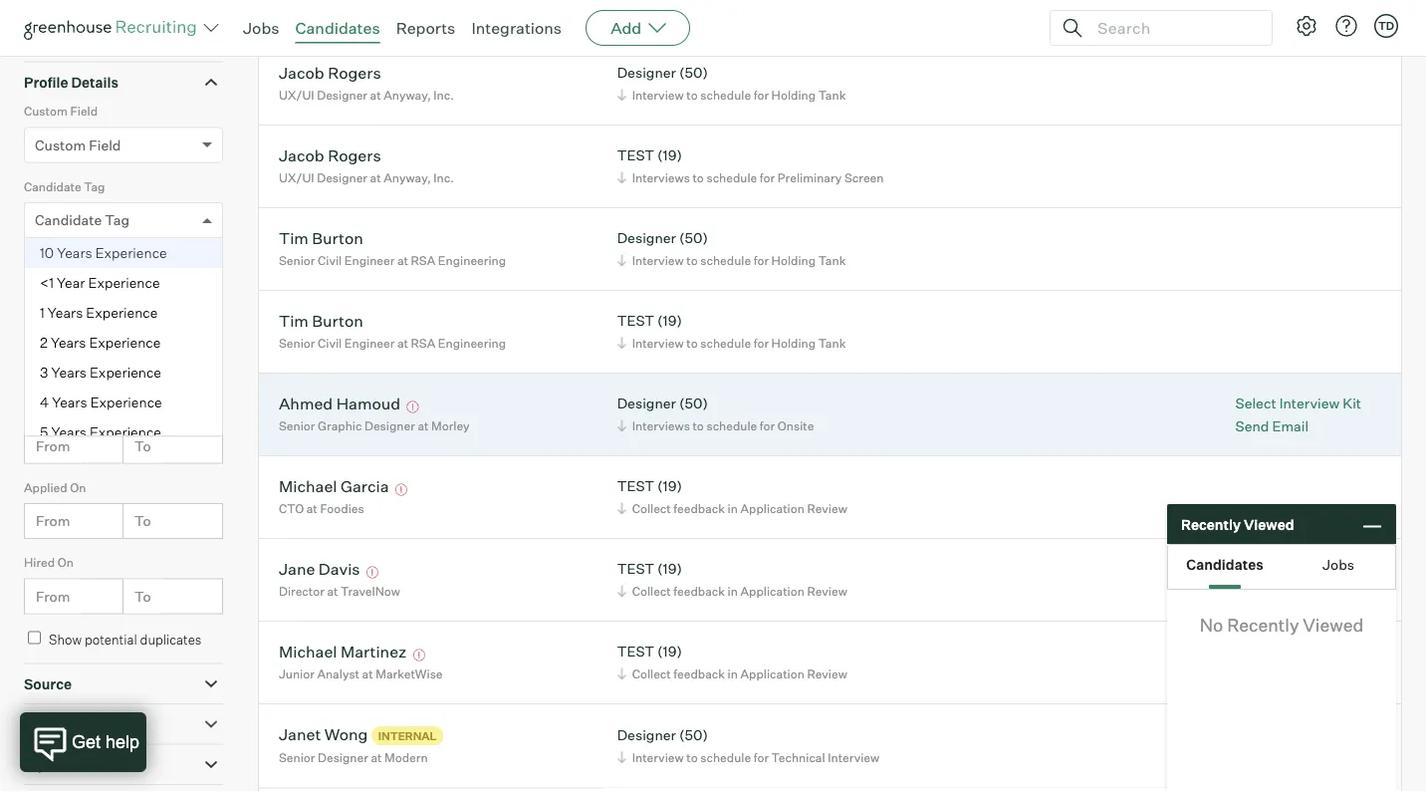 Task type: describe. For each thing, give the bounding box(es) containing it.
test for junior analyst at marketwise
[[617, 643, 655, 660]]

holding for jacob rogers 'link' associated with designer
[[772, 87, 816, 102]]

engineering for test
[[438, 335, 506, 350]]

for inside test (19) interview to schedule for holding tank
[[754, 335, 769, 350]]

inc. for designer (50)
[[434, 87, 454, 102]]

0 vertical spatial candidate tag
[[24, 179, 105, 194]]

director at travelnow
[[279, 584, 400, 598]]

jacob rogers link for designer
[[279, 62, 381, 85]]

(19) for ux/ui designer at anyway, inc.
[[658, 147, 682, 164]]

from for hired
[[36, 588, 70, 605]]

Show potential duplicates checkbox
[[28, 631, 41, 644]]

interviews for designer
[[632, 418, 690, 433]]

interview to schedule for holding tank link for jacob rogers 'link' associated with designer
[[614, 85, 851, 104]]

<1 year experience
[[40, 274, 160, 292]]

1 senior from the top
[[279, 253, 315, 268]]

foodies
[[320, 501, 364, 516]]

2
[[40, 334, 48, 351]]

in for michael martinez
[[728, 666, 738, 681]]

interviews for test
[[632, 170, 690, 185]]

marketwise
[[376, 666, 443, 681]]

designer (50) interview to schedule for technical interview
[[617, 726, 880, 765]]

3 senior from the top
[[279, 418, 315, 433]]

tank for tim burton link corresponding to designer's interview to schedule for holding tank link
[[819, 253, 846, 268]]

analyst
[[317, 666, 360, 681]]

td
[[1379, 19, 1395, 32]]

1 vertical spatial custom field
[[35, 136, 121, 154]]

inc. for test (19)
[[434, 170, 454, 185]]

designer (50) interviews to schedule for onsite
[[617, 395, 814, 433]]

michael martinez link
[[279, 641, 407, 664]]

to inside designer (50) interviews to schedule for onsite
[[693, 418, 704, 433]]

modern
[[385, 750, 428, 765]]

martinez
[[341, 641, 407, 661]]

send
[[1236, 418, 1270, 435]]

schedule inside designer (50) interview to schedule for technical interview
[[701, 750, 751, 765]]

collect feedback in application review link for michael martinez
[[614, 664, 853, 683]]

3 years experience
[[40, 364, 161, 381]]

review for jane davis
[[807, 584, 848, 598]]

recently viewed
[[1182, 515, 1295, 533]]

experience for 5 years experience
[[90, 424, 161, 441]]

to for hired on
[[134, 588, 151, 605]]

1 vertical spatial status
[[35, 287, 77, 304]]

engineer for test (19)
[[345, 335, 395, 350]]

jacob rogers ux/ui designer at anyway, inc. for designer
[[279, 62, 454, 102]]

anyway, for test
[[384, 170, 431, 185]]

onsite
[[778, 418, 814, 433]]

1 vertical spatial rejection
[[35, 362, 96, 379]]

pipeline
[[24, 756, 79, 773]]

experience for 2 years experience
[[89, 334, 161, 351]]

last
[[24, 405, 49, 420]]

Search text field
[[1093, 13, 1254, 42]]

experience for 3 years experience
[[90, 364, 161, 381]]

4 years experience
[[40, 394, 162, 411]]

senior designer at modern
[[279, 750, 428, 765]]

janet
[[279, 724, 321, 744]]

1 horizontal spatial viewed
[[1303, 614, 1364, 636]]

show potential duplicates
[[49, 631, 202, 647]]

0 vertical spatial field
[[70, 104, 98, 119]]

morley
[[431, 418, 470, 433]]

0 vertical spatial candidate
[[24, 179, 81, 194]]

test for senior civil engineer at rsa engineering
[[617, 312, 655, 329]]

4 years experience option
[[25, 388, 222, 418]]

janet wong
[[279, 724, 368, 744]]

ahmed hamoud
[[279, 393, 401, 413]]

1 vertical spatial field
[[89, 136, 121, 154]]

cto at foodies
[[279, 501, 364, 516]]

applied
[[24, 480, 67, 495]]

0 vertical spatial status
[[24, 254, 60, 269]]

10 years experience option
[[25, 238, 222, 268]]

2 senior from the top
[[279, 335, 315, 350]]

rogers for test
[[328, 145, 381, 165]]

review for michael martinez
[[807, 666, 848, 681]]

schedule inside test (19) interviews to schedule for preliminary screen
[[707, 170, 757, 185]]

internal
[[378, 729, 437, 742]]

for inside designer (50) interview to schedule for technical interview
[[754, 750, 769, 765]]

engineer for designer (50)
[[345, 253, 395, 268]]

rsa for test (19)
[[411, 335, 436, 350]]

director
[[279, 584, 325, 598]]

candidates inside tab list
[[1187, 556, 1264, 573]]

rejection reason element
[[24, 327, 223, 403]]

years for 10
[[57, 244, 92, 262]]

application for jane davis
[[741, 584, 805, 598]]

feedback for jane davis
[[674, 584, 725, 598]]

reports
[[396, 18, 456, 38]]

0 vertical spatial custom field
[[24, 104, 98, 119]]

to for last activity
[[134, 437, 151, 455]]

michael garcia has been in application review for more than 5 days image
[[393, 484, 410, 496]]

schedule up test (19) interview to schedule for holding tank
[[701, 253, 751, 268]]

schedule inside test (19) interview to schedule for holding tank
[[701, 335, 751, 350]]

1 vertical spatial reason
[[99, 362, 148, 379]]

technical
[[772, 750, 826, 765]]

(50) inside designer (50) interviews to schedule for onsite
[[679, 395, 708, 412]]

source
[[24, 675, 72, 693]]

4
[[40, 394, 49, 411]]

junior
[[279, 666, 315, 681]]

interview to schedule for holding tank link for tim burton link corresponding to designer
[[614, 251, 851, 270]]

to inside designer (50) interview to schedule for technical interview
[[687, 750, 698, 765]]

jobs link
[[243, 18, 279, 38]]

1 years experience
[[40, 304, 158, 321]]

(50) for senior designer at modern
[[679, 726, 708, 744]]

0 vertical spatial recently
[[1182, 515, 1241, 533]]

jane davis has been in application review for more than 5 days image
[[364, 567, 382, 579]]

years for 5
[[51, 424, 87, 441]]

schedule inside designer (50) interviews to schedule for onsite
[[707, 418, 757, 433]]

jacob for designer
[[279, 62, 325, 82]]

none field inside candidate tag element
[[35, 203, 40, 237]]

from for last
[[36, 437, 70, 455]]

anyway, for designer
[[384, 87, 431, 102]]

year
[[57, 274, 85, 292]]

test (19) interview to schedule for holding tank
[[617, 312, 846, 350]]

3 (19) from the top
[[658, 477, 682, 495]]

junior analyst at marketwise
[[279, 666, 443, 681]]

td button
[[1371, 10, 1403, 42]]

michael garcia link
[[279, 476, 389, 499]]

jane
[[279, 559, 315, 579]]

no
[[1200, 614, 1224, 636]]

jacob rogers link for test
[[279, 145, 381, 168]]

interview to schedule for technical interview link
[[614, 748, 885, 767]]

1 test (19) collect feedback in application review from the top
[[617, 477, 848, 516]]

hired
[[24, 555, 55, 570]]

michael garcia
[[279, 476, 389, 496]]

ux/ui for test (19)
[[279, 170, 314, 185]]

tab list containing candidates
[[1169, 545, 1396, 589]]

experience for 1 years experience
[[86, 304, 158, 321]]

interview to schedule for holding tank
[[632, 5, 846, 20]]

interviews to schedule for preliminary screen link
[[614, 168, 889, 187]]

interviews to schedule for onsite link
[[614, 416, 819, 435]]

tim burton link for test
[[279, 311, 363, 333]]

select interview kit link
[[1236, 393, 1362, 413]]

reports link
[[396, 18, 456, 38]]

garcia
[[341, 476, 389, 496]]

michael martinez
[[279, 641, 407, 661]]

2 years experience
[[40, 334, 161, 351]]

student at n/a
[[279, 5, 363, 20]]

n/a
[[340, 5, 363, 20]]

jacob rogers ux/ui designer at anyway, inc. for test
[[279, 145, 454, 185]]

0 vertical spatial rejection reason
[[24, 329, 121, 344]]

civil for designer (50)
[[318, 253, 342, 268]]

interview inside select interview kit send email
[[1280, 394, 1340, 412]]

preliminary
[[778, 170, 842, 185]]

graphic
[[318, 418, 362, 433]]

5 years experience option
[[25, 418, 222, 448]]

last activity
[[24, 405, 94, 420]]

collect feedback in application review link for michael garcia
[[614, 499, 853, 518]]

to for applied on
[[134, 512, 151, 530]]

years for 2
[[51, 334, 86, 351]]

add
[[611, 18, 642, 38]]

tim burton senior civil engineer at rsa engineering for test
[[279, 311, 506, 350]]

senior graphic designer at morley
[[279, 418, 470, 433]]

(50) for ux/ui designer at anyway, inc.
[[679, 64, 708, 81]]

schedule right the add popup button
[[701, 5, 751, 20]]

interview inside test (19) interview to schedule for holding tank
[[632, 335, 684, 350]]

td button
[[1375, 14, 1399, 38]]

1 feedback from the top
[[674, 501, 725, 516]]

michael martinez has been in application review for more than 5 days image
[[410, 649, 428, 661]]

ahmed
[[279, 393, 333, 413]]

tasks
[[82, 756, 122, 773]]

tank for interview to schedule for holding tank link corresponding to jacob rogers 'link' associated with designer
[[819, 87, 846, 102]]

designer inside designer (50) interview to schedule for technical interview
[[617, 726, 676, 744]]

jane davis link
[[279, 559, 360, 582]]

profile details
[[24, 73, 118, 91]]

1 in from the top
[[728, 501, 738, 516]]



Task type: vqa. For each thing, say whether or not it's contained in the screenshot.
'Profile'
yes



Task type: locate. For each thing, give the bounding box(es) containing it.
from for applied
[[36, 512, 70, 530]]

1 vertical spatial viewed
[[1303, 614, 1364, 636]]

0 vertical spatial tim
[[279, 228, 309, 248]]

interview
[[632, 5, 684, 20], [632, 87, 684, 102], [632, 253, 684, 268], [632, 335, 684, 350], [1280, 394, 1340, 412], [632, 750, 684, 765], [828, 750, 880, 765]]

collect for michael martinez
[[632, 666, 671, 681]]

schedule
[[701, 5, 751, 20], [701, 87, 751, 102], [707, 170, 757, 185], [701, 253, 751, 268], [701, 335, 751, 350], [707, 418, 757, 433], [701, 750, 751, 765]]

experience down 10 years experience option at the top
[[88, 274, 160, 292]]

years for 1
[[48, 304, 83, 321]]

3 years experience option
[[25, 358, 222, 388]]

experience down 3 years experience "option"
[[90, 394, 162, 411]]

1 vertical spatial civil
[[318, 335, 342, 350]]

burton
[[312, 228, 363, 248], [312, 311, 363, 330]]

designer (50) interview to schedule for holding tank for rogers
[[617, 64, 846, 102]]

rejection reason
[[24, 329, 121, 344], [35, 362, 148, 379]]

0 vertical spatial to
[[134, 437, 151, 455]]

details
[[71, 73, 118, 91]]

application for michael martinez
[[741, 666, 805, 681]]

1 test from the top
[[617, 147, 655, 164]]

1 vertical spatial engineering
[[438, 335, 506, 350]]

3 from from the top
[[36, 588, 70, 605]]

None field
[[35, 203, 40, 237]]

4 test from the top
[[617, 560, 655, 578]]

michael for michael martinez
[[279, 641, 337, 661]]

for inside test (19) interviews to schedule for preliminary screen
[[760, 170, 775, 185]]

1 to from the top
[[134, 437, 151, 455]]

0 vertical spatial from
[[36, 437, 70, 455]]

tag up 10 years experience option at the top
[[105, 211, 130, 229]]

from down last activity
[[36, 437, 70, 455]]

1 vertical spatial burton
[[312, 311, 363, 330]]

responsibility
[[24, 716, 121, 733]]

1 tim from the top
[[279, 228, 309, 248]]

1 vertical spatial ux/ui
[[279, 170, 314, 185]]

0 vertical spatial ux/ui
[[279, 87, 314, 102]]

travelnow
[[341, 584, 400, 598]]

screen
[[845, 170, 884, 185]]

2 test from the top
[[617, 312, 655, 329]]

on right hired
[[58, 555, 74, 570]]

0 vertical spatial collect feedback in application review link
[[614, 499, 853, 518]]

years right 3
[[51, 364, 87, 381]]

4 holding from the top
[[772, 335, 816, 350]]

status element
[[24, 252, 223, 327]]

(50) up interview to schedule for technical interview link
[[679, 726, 708, 744]]

2 tim from the top
[[279, 311, 309, 330]]

(19) for senior civil engineer at rsa engineering
[[658, 312, 682, 329]]

2 holding from the top
[[772, 87, 816, 102]]

1 rogers from the top
[[328, 62, 381, 82]]

2 interview to schedule for holding tank link from the top
[[614, 85, 851, 104]]

1 vertical spatial rsa
[[411, 335, 436, 350]]

test inside test (19) interviews to schedule for preliminary screen
[[617, 147, 655, 164]]

2 vertical spatial review
[[807, 666, 848, 681]]

5 test from the top
[[617, 643, 655, 660]]

5
[[40, 424, 48, 441]]

1 vertical spatial inc.
[[434, 170, 454, 185]]

5 (19) from the top
[[658, 643, 682, 660]]

2 (19) from the top
[[658, 312, 682, 329]]

0 vertical spatial michael
[[279, 476, 337, 496]]

4 senior from the top
[[279, 750, 315, 765]]

0 vertical spatial jacob rogers link
[[279, 62, 381, 85]]

2 anyway, from the top
[[384, 170, 431, 185]]

tag down custom field element
[[84, 179, 105, 194]]

1 ux/ui from the top
[[279, 87, 314, 102]]

candidates right the jobs link
[[295, 18, 380, 38]]

review
[[807, 501, 848, 516], [807, 584, 848, 598], [807, 666, 848, 681]]

tim burton link for designer
[[279, 228, 363, 251]]

on right applied
[[70, 480, 86, 495]]

4 tank from the top
[[819, 335, 846, 350]]

1 interviews from the top
[[632, 170, 690, 185]]

jobs up no recently viewed
[[1323, 556, 1355, 573]]

1 rsa from the top
[[411, 253, 436, 268]]

1 vertical spatial test (19) collect feedback in application review
[[617, 560, 848, 598]]

0 vertical spatial collect
[[632, 501, 671, 516]]

potential
[[85, 631, 137, 647]]

1 (19) from the top
[[658, 147, 682, 164]]

duplicates
[[140, 631, 202, 647]]

0 vertical spatial custom
[[24, 104, 68, 119]]

send email link
[[1236, 417, 1362, 436]]

years right 1
[[48, 304, 83, 321]]

1 tank from the top
[[819, 5, 846, 20]]

1 engineer from the top
[[345, 253, 395, 268]]

(50)
[[679, 64, 708, 81], [679, 229, 708, 247], [679, 395, 708, 412], [679, 726, 708, 744]]

1 jacob rogers link from the top
[[279, 62, 381, 85]]

0 horizontal spatial viewed
[[1244, 515, 1295, 533]]

3 interview to schedule for holding tank link from the top
[[614, 251, 851, 270]]

to
[[134, 437, 151, 455], [134, 512, 151, 530], [134, 588, 151, 605]]

1 vertical spatial candidate
[[35, 211, 102, 229]]

show
[[49, 631, 82, 647]]

2 vertical spatial feedback
[[674, 666, 725, 681]]

tank inside test (19) interview to schedule for holding tank
[[819, 335, 846, 350]]

years for 3
[[51, 364, 87, 381]]

0 vertical spatial designer (50) interview to schedule for holding tank
[[617, 64, 846, 102]]

hired on
[[24, 555, 74, 570]]

2 collect feedback in application review link from the top
[[614, 582, 853, 600]]

1 vertical spatial jacob
[[279, 145, 325, 165]]

experience
[[95, 244, 167, 262], [88, 274, 160, 292], [86, 304, 158, 321], [89, 334, 161, 351], [90, 364, 161, 381], [90, 394, 162, 411], [90, 424, 161, 441]]

3 (50) from the top
[[679, 395, 708, 412]]

experience down 2 years experience option in the left of the page
[[90, 364, 161, 381]]

ux/ui
[[279, 87, 314, 102], [279, 170, 314, 185]]

candidate tag up '10'
[[24, 179, 105, 194]]

2 jacob from the top
[[279, 145, 325, 165]]

on for applied on
[[70, 480, 86, 495]]

integrations link
[[472, 18, 562, 38]]

to inside test (19) interviews to schedule for preliminary screen
[[693, 170, 704, 185]]

3 feedback from the top
[[674, 666, 725, 681]]

0 vertical spatial jacob
[[279, 62, 325, 82]]

davis
[[319, 559, 360, 579]]

1 holding from the top
[[772, 5, 816, 20]]

holding inside test (19) interview to schedule for holding tank
[[772, 335, 816, 350]]

2 vertical spatial in
[[728, 666, 738, 681]]

2 interviews from the top
[[632, 418, 690, 433]]

(19) for director at travelnow
[[658, 560, 682, 578]]

tim for test
[[279, 311, 309, 330]]

to inside test (19) interview to schedule for holding tank
[[687, 335, 698, 350]]

collect for jane davis
[[632, 584, 671, 598]]

1 anyway, from the top
[[384, 87, 431, 102]]

0 vertical spatial tag
[[84, 179, 105, 194]]

to down 5 years experience option
[[134, 512, 151, 530]]

1 application from the top
[[741, 501, 805, 516]]

0 vertical spatial jacob rogers ux/ui designer at anyway, inc.
[[279, 62, 454, 102]]

list box inside candidate tag element
[[25, 238, 222, 448]]

1 tim burton senior civil engineer at rsa engineering from the top
[[279, 228, 506, 268]]

(19) for junior analyst at marketwise
[[658, 643, 682, 660]]

0 horizontal spatial jobs
[[24, 33, 57, 51]]

list box
[[25, 238, 222, 448]]

2 rogers from the top
[[328, 145, 381, 165]]

(50) inside designer (50) interview to schedule for technical interview
[[679, 726, 708, 744]]

applied on
[[24, 480, 86, 495]]

1 collect feedback in application review link from the top
[[614, 499, 853, 518]]

designer
[[617, 64, 676, 81], [317, 87, 368, 102], [317, 170, 368, 185], [617, 229, 676, 247], [617, 395, 676, 412], [365, 418, 415, 433], [617, 726, 676, 744], [318, 750, 368, 765]]

years for 4
[[52, 394, 87, 411]]

experience down '4 years experience' option
[[90, 424, 161, 441]]

jacob rogers ux/ui designer at anyway, inc.
[[279, 62, 454, 102], [279, 145, 454, 185]]

2 ux/ui from the top
[[279, 170, 314, 185]]

holding for tim burton link corresponding to designer
[[772, 253, 816, 268]]

(50) up interviews to schedule for onsite link
[[679, 395, 708, 412]]

test (19) interviews to schedule for preliminary screen
[[617, 147, 884, 185]]

2 michael from the top
[[279, 641, 337, 661]]

anyway,
[[384, 87, 431, 102], [384, 170, 431, 185]]

3 collect feedback in application review link from the top
[[614, 664, 853, 683]]

rogers
[[328, 62, 381, 82], [328, 145, 381, 165]]

michael up junior
[[279, 641, 337, 661]]

2 (50) from the top
[[679, 229, 708, 247]]

0 vertical spatial in
[[728, 501, 738, 516]]

rejection reason down 1 years experience
[[24, 329, 121, 344]]

hamoud
[[336, 393, 401, 413]]

test (19) collect feedback in application review for jane davis
[[617, 560, 848, 598]]

1 vertical spatial recently
[[1228, 614, 1300, 636]]

interviews inside designer (50) interviews to schedule for onsite
[[632, 418, 690, 433]]

2 review from the top
[[807, 584, 848, 598]]

1 interview to schedule for holding tank link from the top
[[614, 3, 851, 22]]

years inside 2 years experience option
[[51, 334, 86, 351]]

inc.
[[434, 87, 454, 102], [434, 170, 454, 185]]

0 vertical spatial test (19) collect feedback in application review
[[617, 477, 848, 516]]

experience down 1 years experience option in the left of the page
[[89, 334, 161, 351]]

(50) for senior civil engineer at rsa engineering
[[679, 229, 708, 247]]

1 jacob from the top
[[279, 62, 325, 82]]

1 vertical spatial application
[[741, 584, 805, 598]]

janet wong link
[[279, 724, 368, 747]]

1 civil from the top
[[318, 253, 342, 268]]

years right '10'
[[57, 244, 92, 262]]

3 review from the top
[[807, 666, 848, 681]]

tank for interview to schedule for holding tank link related to tim burton link for test
[[819, 335, 846, 350]]

0 vertical spatial viewed
[[1244, 515, 1295, 533]]

candidates down recently viewed
[[1187, 556, 1264, 573]]

for inside designer (50) interviews to schedule for onsite
[[760, 418, 775, 433]]

jobs inside tab list
[[1323, 556, 1355, 573]]

ahmed hamoud has been in onsite for more than 21 days image
[[404, 401, 422, 413]]

<1
[[40, 274, 54, 292]]

(19) inside test (19) interview to schedule for holding tank
[[658, 312, 682, 329]]

1 review from the top
[[807, 501, 848, 516]]

1 vertical spatial engineer
[[345, 335, 395, 350]]

field
[[70, 104, 98, 119], [89, 136, 121, 154]]

schedule left preliminary
[[707, 170, 757, 185]]

2 engineering from the top
[[438, 335, 506, 350]]

2 civil from the top
[[318, 335, 342, 350]]

1 vertical spatial anyway,
[[384, 170, 431, 185]]

schedule up designer (50) interviews to schedule for onsite
[[701, 335, 751, 350]]

2 from from the top
[[36, 512, 70, 530]]

designer inside designer (50) interviews to schedule for onsite
[[617, 395, 676, 412]]

rsa
[[411, 253, 436, 268], [411, 335, 436, 350]]

years inside 3 years experience "option"
[[51, 364, 87, 381]]

rejection reason down 2 years experience
[[35, 362, 148, 379]]

0 vertical spatial tim burton link
[[279, 228, 363, 251]]

2 rsa from the top
[[411, 335, 436, 350]]

experience for <1 year experience
[[88, 274, 160, 292]]

1 vertical spatial review
[[807, 584, 848, 598]]

1 vertical spatial rogers
[[328, 145, 381, 165]]

test for director at travelnow
[[617, 560, 655, 578]]

tim for designer
[[279, 228, 309, 248]]

3 collect from the top
[[632, 666, 671, 681]]

designer (50) interview to schedule for holding tank
[[617, 64, 846, 102], [617, 229, 846, 268]]

2 vertical spatial from
[[36, 588, 70, 605]]

<1 year experience option
[[25, 268, 222, 298]]

to down '4 years experience' option
[[134, 437, 151, 455]]

3 tank from the top
[[819, 253, 846, 268]]

10
[[40, 244, 54, 262]]

collect feedback in application review link for jane davis
[[614, 582, 853, 600]]

1 years experience option
[[25, 298, 222, 328]]

from down 'applied on'
[[36, 512, 70, 530]]

2 tank from the top
[[819, 87, 846, 102]]

0 vertical spatial rsa
[[411, 253, 436, 268]]

at
[[326, 5, 337, 20], [370, 87, 381, 102], [370, 170, 381, 185], [397, 253, 408, 268], [397, 335, 408, 350], [418, 418, 429, 433], [307, 501, 318, 516], [327, 584, 338, 598], [362, 666, 373, 681], [371, 750, 382, 765]]

1 from from the top
[[36, 437, 70, 455]]

1 designer (50) interview to schedule for holding tank from the top
[[617, 64, 846, 102]]

0 vertical spatial anyway,
[[384, 87, 431, 102]]

ahmed hamoud link
[[279, 393, 401, 416]]

rogers for designer
[[328, 62, 381, 82]]

jane davis
[[279, 559, 360, 579]]

3 in from the top
[[728, 666, 738, 681]]

1 vertical spatial tim
[[279, 311, 309, 330]]

(19) inside test (19) interviews to schedule for preliminary screen
[[658, 147, 682, 164]]

4 interview to schedule for holding tank link from the top
[[614, 333, 851, 352]]

candidate
[[24, 179, 81, 194], [35, 211, 102, 229]]

2 vertical spatial collect
[[632, 666, 671, 681]]

michael for michael garcia
[[279, 476, 337, 496]]

wong
[[325, 724, 368, 744]]

jobs up profile
[[24, 33, 57, 51]]

0 vertical spatial application
[[741, 501, 805, 516]]

years inside 10 years experience option
[[57, 244, 92, 262]]

status up <1
[[24, 254, 60, 269]]

years inside '4 years experience' option
[[52, 394, 87, 411]]

integrations
[[472, 18, 562, 38]]

0 vertical spatial rogers
[[328, 62, 381, 82]]

1 vertical spatial interviews
[[632, 418, 690, 433]]

experience inside option
[[89, 334, 161, 351]]

to up show potential duplicates
[[134, 588, 151, 605]]

jacob for test
[[279, 145, 325, 165]]

feedback for michael martinez
[[674, 666, 725, 681]]

1
[[40, 304, 45, 321]]

0 vertical spatial on
[[70, 480, 86, 495]]

2 inc. from the top
[[434, 170, 454, 185]]

reason down 2 years experience option in the left of the page
[[99, 362, 148, 379]]

5 years experience
[[40, 424, 161, 441]]

0 vertical spatial interviews
[[632, 170, 690, 185]]

0 vertical spatial engineer
[[345, 253, 395, 268]]

2 tim burton senior civil engineer at rsa engineering from the top
[[279, 311, 506, 350]]

1 vertical spatial tag
[[105, 211, 130, 229]]

test (19) collect feedback in application review for michael martinez
[[617, 643, 848, 681]]

2 tim burton link from the top
[[279, 311, 363, 333]]

burton for test (19)
[[312, 311, 363, 330]]

1 vertical spatial tim burton link
[[279, 311, 363, 333]]

select interview kit send email
[[1236, 394, 1362, 435]]

2 years experience option
[[25, 328, 222, 358]]

designer (50) interview to schedule for holding tank down interviews to schedule for preliminary screen link
[[617, 229, 846, 268]]

1 michael from the top
[[279, 476, 337, 496]]

holding
[[772, 5, 816, 20], [772, 87, 816, 102], [772, 253, 816, 268], [772, 335, 816, 350]]

burton for designer (50)
[[312, 228, 363, 248]]

pipeline tasks
[[24, 756, 122, 773]]

1 vertical spatial candidate tag
[[35, 211, 130, 229]]

2 burton from the top
[[312, 311, 363, 330]]

on for hired on
[[58, 555, 74, 570]]

test inside test (19) interview to schedule for holding tank
[[617, 312, 655, 329]]

add button
[[586, 10, 691, 46]]

1 vertical spatial in
[[728, 584, 738, 598]]

designer (50) interview to schedule for holding tank for burton
[[617, 229, 846, 268]]

experience for 10 years experience
[[95, 244, 167, 262]]

1 jacob rogers ux/ui designer at anyway, inc. from the top
[[279, 62, 454, 102]]

1 vertical spatial from
[[36, 512, 70, 530]]

1 vertical spatial collect
[[632, 584, 671, 598]]

reason down 1 years experience
[[79, 329, 121, 344]]

test
[[617, 147, 655, 164], [617, 312, 655, 329], [617, 477, 655, 495], [617, 560, 655, 578], [617, 643, 655, 660]]

tim burton link
[[279, 228, 363, 251], [279, 311, 363, 333]]

designer (50) interview to schedule for holding tank down interview to schedule for holding tank
[[617, 64, 846, 102]]

civil for test (19)
[[318, 335, 342, 350]]

jobs
[[243, 18, 279, 38], [24, 33, 57, 51], [1323, 556, 1355, 573]]

2 jacob rogers link from the top
[[279, 145, 381, 168]]

rsa for designer (50)
[[411, 253, 436, 268]]

0 vertical spatial burton
[[312, 228, 363, 248]]

2 vertical spatial test (19) collect feedback in application review
[[617, 643, 848, 681]]

tab list
[[1169, 545, 1396, 589]]

2 collect from the top
[[632, 584, 671, 598]]

years right 2
[[51, 334, 86, 351]]

1 vertical spatial tim burton senior civil engineer at rsa engineering
[[279, 311, 506, 350]]

interviews
[[632, 170, 690, 185], [632, 418, 690, 433]]

engineer
[[345, 253, 395, 268], [345, 335, 395, 350]]

0 vertical spatial feedback
[[674, 501, 725, 516]]

status down '10'
[[35, 287, 77, 304]]

years inside 1 years experience option
[[48, 304, 83, 321]]

experience down <1 year experience option
[[86, 304, 158, 321]]

candidates link
[[295, 18, 380, 38]]

recently
[[1182, 515, 1241, 533], [1228, 614, 1300, 636]]

jobs left candidates link
[[243, 18, 279, 38]]

rejection down 2
[[35, 362, 96, 379]]

1 vertical spatial on
[[58, 555, 74, 570]]

(50) down the add popup button
[[679, 64, 708, 81]]

1 horizontal spatial jobs
[[243, 18, 279, 38]]

in
[[728, 501, 738, 516], [728, 584, 738, 598], [728, 666, 738, 681]]

0 vertical spatial review
[[807, 501, 848, 516]]

profile
[[24, 73, 68, 91]]

years inside 5 years experience option
[[51, 424, 87, 441]]

1 vertical spatial designer (50) interview to schedule for holding tank
[[617, 229, 846, 268]]

rejection down 1
[[24, 329, 77, 344]]

2 to from the top
[[134, 512, 151, 530]]

no recently viewed
[[1200, 614, 1364, 636]]

custom down profile details
[[35, 136, 86, 154]]

2 jacob rogers ux/ui designer at anyway, inc. from the top
[[279, 145, 454, 185]]

from down "hired on"
[[36, 588, 70, 605]]

2 engineer from the top
[[345, 335, 395, 350]]

activity
[[51, 405, 94, 420]]

greenhouse recruiting image
[[24, 16, 203, 40]]

schedule up test (19) interviews to schedule for preliminary screen
[[701, 87, 751, 102]]

1 vertical spatial candidates
[[1187, 556, 1264, 573]]

1 tim burton link from the top
[[279, 228, 363, 251]]

experience up <1 year experience option
[[95, 244, 167, 262]]

candidate tag element
[[24, 177, 223, 448]]

1 vertical spatial to
[[134, 512, 151, 530]]

in for jane davis
[[728, 584, 738, 598]]

3 test (19) collect feedback in application review from the top
[[617, 643, 848, 681]]

kit
[[1343, 394, 1362, 412]]

cto
[[279, 501, 304, 516]]

list box containing 10 years experience
[[25, 238, 222, 448]]

0 vertical spatial tim burton senior civil engineer at rsa engineering
[[279, 228, 506, 268]]

10 years experience
[[40, 244, 167, 262]]

configure image
[[1295, 14, 1319, 38]]

ux/ui for designer (50)
[[279, 87, 314, 102]]

years right 4
[[52, 394, 87, 411]]

2 test (19) collect feedback in application review from the top
[[617, 560, 848, 598]]

0 vertical spatial engineering
[[438, 253, 506, 268]]

4 (50) from the top
[[679, 726, 708, 744]]

holding for tim burton link for test
[[772, 335, 816, 350]]

0 horizontal spatial candidates
[[295, 18, 380, 38]]

4 (19) from the top
[[658, 560, 682, 578]]

custom field element
[[24, 102, 223, 177]]

3
[[40, 364, 48, 381]]

1 vertical spatial custom
[[35, 136, 86, 154]]

engineering for designer
[[438, 253, 506, 268]]

interviews inside test (19) interviews to schedule for preliminary screen
[[632, 170, 690, 185]]

2 vertical spatial to
[[134, 588, 151, 605]]

1 inc. from the top
[[434, 87, 454, 102]]

2 designer (50) interview to schedule for holding tank from the top
[[617, 229, 846, 268]]

1 vertical spatial collect feedback in application review link
[[614, 582, 853, 600]]

schedule left onsite
[[707, 418, 757, 433]]

3 holding from the top
[[772, 253, 816, 268]]

0 vertical spatial candidates
[[295, 18, 380, 38]]

custom down profile
[[24, 104, 68, 119]]

1 burton from the top
[[312, 228, 363, 248]]

2 in from the top
[[728, 584, 738, 598]]

2 horizontal spatial jobs
[[1323, 556, 1355, 573]]

2 application from the top
[[741, 584, 805, 598]]

tim burton senior civil engineer at rsa engineering for designer
[[279, 228, 506, 268]]

test for ux/ui designer at anyway, inc.
[[617, 147, 655, 164]]

1 vertical spatial feedback
[[674, 584, 725, 598]]

1 horizontal spatial candidates
[[1187, 556, 1264, 573]]

1 vertical spatial jacob rogers ux/ui designer at anyway, inc.
[[279, 145, 454, 185]]

0 vertical spatial civil
[[318, 253, 342, 268]]

student
[[279, 5, 324, 20]]

0 vertical spatial rejection
[[24, 329, 77, 344]]

schedule left technical at bottom right
[[701, 750, 751, 765]]

experience inside "option"
[[90, 364, 161, 381]]

tank
[[819, 5, 846, 20], [819, 87, 846, 102], [819, 253, 846, 268], [819, 335, 846, 350]]

2 vertical spatial collect feedback in application review link
[[614, 664, 853, 683]]

candidates
[[295, 18, 380, 38], [1187, 556, 1264, 573]]

select
[[1236, 394, 1277, 412]]

interview to schedule for holding tank link for tim burton link for test
[[614, 333, 851, 352]]

3 test from the top
[[617, 477, 655, 495]]

1 vertical spatial michael
[[279, 641, 337, 661]]

application
[[741, 501, 805, 516], [741, 584, 805, 598], [741, 666, 805, 681]]

1 engineering from the top
[[438, 253, 506, 268]]

0 vertical spatial reason
[[79, 329, 121, 344]]

experience for 4 years experience
[[90, 394, 162, 411]]

jacob rogers link
[[279, 62, 381, 85], [279, 145, 381, 168]]

2 vertical spatial application
[[741, 666, 805, 681]]

1 collect from the top
[[632, 501, 671, 516]]

test (19) collect feedback in application review
[[617, 477, 848, 516], [617, 560, 848, 598], [617, 643, 848, 681]]

3 application from the top
[[741, 666, 805, 681]]

1 (50) from the top
[[679, 64, 708, 81]]

1 vertical spatial jacob rogers link
[[279, 145, 381, 168]]

email
[[1273, 418, 1309, 435]]

1 vertical spatial rejection reason
[[35, 362, 148, 379]]

3 to from the top
[[134, 588, 151, 605]]

0 vertical spatial inc.
[[434, 87, 454, 102]]

(50) down interviews to schedule for preliminary screen link
[[679, 229, 708, 247]]

michael up cto at foodies
[[279, 476, 337, 496]]

on
[[70, 480, 86, 495], [58, 555, 74, 570]]

years down activity
[[51, 424, 87, 441]]

candidate tag up 10 years experience
[[35, 211, 130, 229]]

2 feedback from the top
[[674, 584, 725, 598]]



